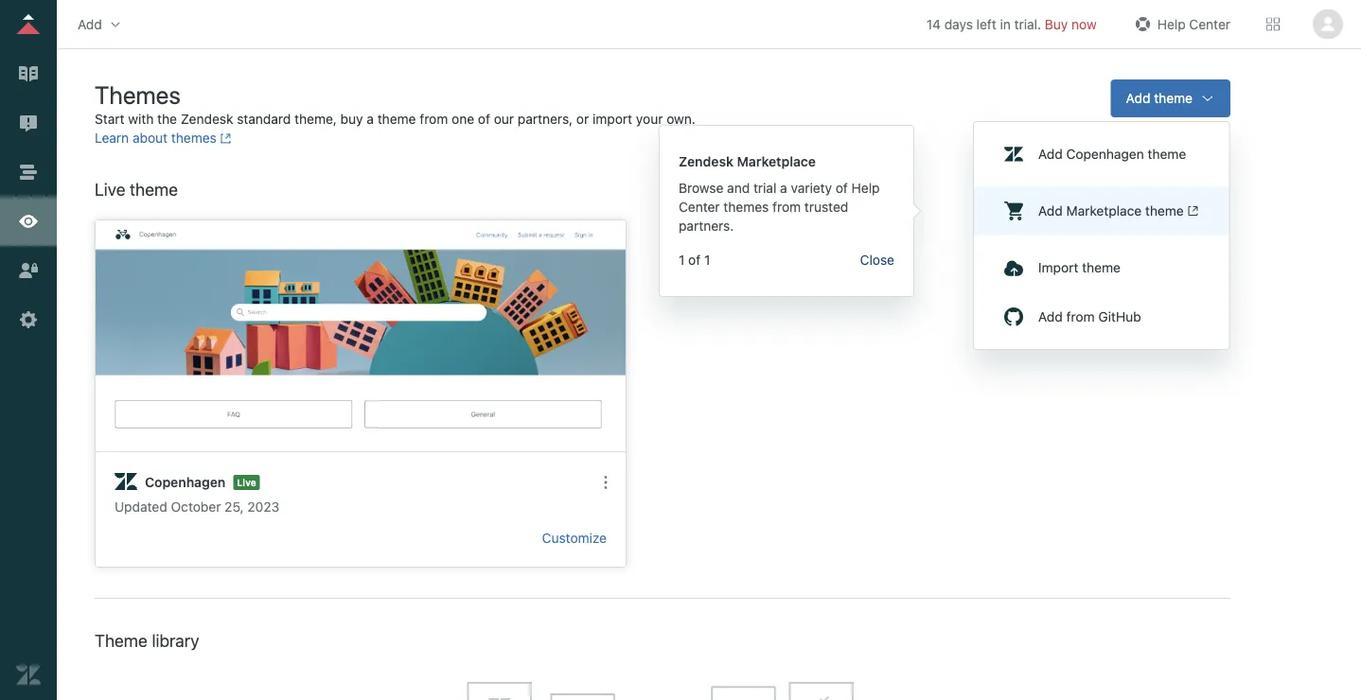 Task type: locate. For each thing, give the bounding box(es) containing it.
2 horizontal spatial from
[[1067, 309, 1095, 325]]

one
[[452, 111, 475, 127]]

zendesk
[[181, 111, 233, 127], [679, 154, 734, 170]]

partners.
[[679, 218, 734, 234]]

add up import
[[1039, 203, 1063, 219]]

3 1tl5t image from the top
[[1005, 259, 1024, 277]]

add for add theme
[[1127, 90, 1151, 106]]

2 vertical spatial of
[[689, 252, 701, 268]]

of up trusted
[[836, 180, 848, 196]]

copenhagen up 'add marketplace theme'
[[1067, 146, 1145, 162]]

0 horizontal spatial marketplace
[[737, 154, 816, 170]]

from
[[420, 111, 448, 127], [773, 199, 801, 215], [1067, 309, 1095, 325]]

learn about themes link
[[95, 130, 231, 146]]

standard
[[237, 111, 291, 127]]

1 vertical spatial marketplace
[[1067, 203, 1142, 219]]

own.
[[667, 111, 696, 127]]

0 horizontal spatial from
[[420, 111, 448, 127]]

add
[[78, 16, 102, 32], [1127, 90, 1151, 106], [1039, 146, 1063, 162], [1039, 203, 1063, 219], [1039, 309, 1063, 325]]

1 vertical spatial a
[[781, 180, 788, 196]]

browse and trial a variety of help center themes from trusted partners.
[[679, 180, 880, 234]]

help center button
[[1126, 10, 1237, 38]]

0 horizontal spatial a
[[367, 111, 374, 127]]

center
[[1190, 16, 1231, 32], [679, 199, 720, 215]]

zendesk products image
[[1267, 18, 1280, 31]]

help inside button
[[1158, 16, 1186, 32]]

center inside browse and trial a variety of help center themes from trusted partners.
[[679, 199, 720, 215]]

add for add marketplace theme
[[1039, 203, 1063, 219]]

add from github option
[[974, 293, 1230, 342]]

import theme
[[1039, 260, 1121, 276]]

zendesk up browse
[[679, 154, 734, 170]]

of left our
[[478, 111, 490, 127]]

buy
[[341, 111, 363, 127]]

a right trial
[[781, 180, 788, 196]]

marketplace for add
[[1067, 203, 1142, 219]]

theme down the help center button
[[1155, 90, 1193, 106]]

trial
[[754, 180, 777, 196]]

0 vertical spatial themes
[[171, 130, 217, 146]]

None button
[[1311, 9, 1347, 39]]

themes
[[95, 80, 181, 109]]

0 horizontal spatial live
[[95, 179, 125, 199]]

Add theme button
[[1111, 80, 1231, 117]]

1tl5t image inside add copenhagen theme option
[[1005, 145, 1024, 164]]

1 vertical spatial themes
[[724, 199, 769, 215]]

copenhagen
[[1067, 146, 1145, 162], [145, 475, 226, 491]]

0 vertical spatial zendesk
[[181, 111, 233, 127]]

open theme context menu image
[[599, 475, 614, 491]]

library
[[152, 631, 199, 651]]

of down partners. on the top of page
[[689, 252, 701, 268]]

2 1tl5t image from the top
[[1005, 202, 1024, 221]]

1 vertical spatial copenhagen
[[145, 475, 226, 491]]

1tl5t image
[[1005, 145, 1024, 164], [1005, 202, 1024, 221], [1005, 259, 1024, 277], [1005, 308, 1024, 327]]

from inside themes start with the zendesk standard theme, buy a theme from one of our partners, or import your own.
[[420, 111, 448, 127]]

from inside option
[[1067, 309, 1095, 325]]

add for add
[[78, 16, 102, 32]]

from down trial
[[773, 199, 801, 215]]

2 horizontal spatial of
[[836, 180, 848, 196]]

1 1tl5t image from the top
[[1005, 145, 1024, 164]]

marketplace down add copenhagen theme option
[[1067, 203, 1142, 219]]

theme inside 'option'
[[1083, 260, 1121, 276]]

0 horizontal spatial center
[[679, 199, 720, 215]]

marketplace
[[737, 154, 816, 170], [1067, 203, 1142, 219]]

themes down the
[[171, 130, 217, 146]]

1 horizontal spatial zendesk
[[679, 154, 734, 170]]

live up 25,
[[237, 477, 256, 488]]

about
[[133, 130, 168, 146]]

october
[[171, 500, 221, 515]]

1 horizontal spatial live
[[237, 477, 256, 488]]

1 horizontal spatial from
[[773, 199, 801, 215]]

0 horizontal spatial of
[[478, 111, 490, 127]]

1 vertical spatial help
[[852, 180, 880, 196]]

1tl5t image for add from github
[[1005, 308, 1024, 327]]

1 horizontal spatial copenhagen
[[1067, 146, 1145, 162]]

1tl5t image inside add marketplace theme option
[[1005, 202, 1024, 221]]

of
[[478, 111, 490, 127], [836, 180, 848, 196], [689, 252, 701, 268]]

14 days left in trial. buy now
[[927, 16, 1097, 32]]

0 horizontal spatial 1
[[679, 252, 685, 268]]

0 vertical spatial marketplace
[[737, 154, 816, 170]]

from left github
[[1067, 309, 1095, 325]]

4 1tl5t image from the top
[[1005, 308, 1024, 327]]

0 vertical spatial from
[[420, 111, 448, 127]]

zendesk right the
[[181, 111, 233, 127]]

0 vertical spatial help
[[1158, 16, 1186, 32]]

add marketplace theme
[[1039, 203, 1184, 219]]

add for add from github
[[1039, 309, 1063, 325]]

your
[[636, 111, 663, 127]]

themes start with the zendesk standard theme, buy a theme from one of our partners, or import your own.
[[95, 80, 696, 127]]

import theme option
[[974, 243, 1230, 293]]

variety
[[791, 180, 832, 196]]

1tl5t image inside import theme 'option'
[[1005, 259, 1024, 277]]

center down browse
[[679, 199, 720, 215]]

a inside browse and trial a variety of help center themes from trusted partners.
[[781, 180, 788, 196]]

0 horizontal spatial zendesk
[[181, 111, 233, 127]]

theme
[[95, 631, 148, 651]]

theme
[[1155, 90, 1193, 106], [378, 111, 416, 127], [1148, 146, 1187, 162], [130, 179, 178, 199], [1146, 203, 1184, 219], [1083, 260, 1121, 276]]

themes down and
[[724, 199, 769, 215]]

now
[[1072, 16, 1097, 32]]

add down import
[[1039, 309, 1063, 325]]

add up add marketplace theme option
[[1039, 146, 1063, 162]]

themes
[[171, 130, 217, 146], [724, 199, 769, 215]]

1 horizontal spatial center
[[1190, 16, 1231, 32]]

a
[[367, 111, 374, 127], [781, 180, 788, 196]]

from left one
[[420, 111, 448, 127]]

add up add copenhagen theme on the top right of page
[[1127, 90, 1151, 106]]

1 horizontal spatial a
[[781, 180, 788, 196]]

0 vertical spatial a
[[367, 111, 374, 127]]

center left zendesk products icon
[[1190, 16, 1231, 32]]

marketplace inside option
[[1067, 203, 1142, 219]]

1 horizontal spatial 1
[[705, 252, 711, 268]]

help up add theme button
[[1158, 16, 1186, 32]]

1 vertical spatial center
[[679, 199, 720, 215]]

0 vertical spatial live
[[95, 179, 125, 199]]

theme right import
[[1083, 260, 1121, 276]]

help center
[[1158, 16, 1231, 32]]

zendesk inside themes start with the zendesk standard theme, buy a theme from one of our partners, or import your own.
[[181, 111, 233, 127]]

14
[[927, 16, 941, 32]]

close button
[[860, 251, 895, 270]]

2 vertical spatial from
[[1067, 309, 1095, 325]]

1 vertical spatial of
[[836, 180, 848, 196]]

start
[[95, 111, 125, 127]]

help inside browse and trial a variety of help center themes from trusted partners.
[[852, 180, 880, 196]]

help
[[1158, 16, 1186, 32], [852, 180, 880, 196]]

add for add copenhagen theme
[[1039, 146, 1063, 162]]

1tl5t image inside add from github option
[[1005, 308, 1024, 327]]

1 horizontal spatial themes
[[724, 199, 769, 215]]

theme down learn about themes
[[130, 179, 178, 199]]

2023
[[247, 500, 280, 515]]

a right buy
[[367, 111, 374, 127]]

copenhagen inside option
[[1067, 146, 1145, 162]]

marketplace up trial
[[737, 154, 816, 170]]

1 horizontal spatial help
[[1158, 16, 1186, 32]]

1 vertical spatial live
[[237, 477, 256, 488]]

1
[[679, 252, 685, 268], [705, 252, 711, 268]]

live down the learn
[[95, 179, 125, 199]]

live for live theme
[[95, 179, 125, 199]]

partners,
[[518, 111, 573, 127]]

help right variety
[[852, 180, 880, 196]]

zendesk image
[[16, 664, 41, 688]]

from inside browse and trial a variety of help center themes from trusted partners.
[[773, 199, 801, 215]]

live for live
[[237, 477, 256, 488]]

0 vertical spatial of
[[478, 111, 490, 127]]

1 horizontal spatial marketplace
[[1067, 203, 1142, 219]]

0 horizontal spatial help
[[852, 180, 880, 196]]

1tl5t image for add marketplace theme
[[1005, 202, 1024, 221]]

0 vertical spatial copenhagen
[[1067, 146, 1145, 162]]

theme right buy
[[378, 111, 416, 127]]

copenhagen up october
[[145, 475, 226, 491]]

1 vertical spatial from
[[773, 199, 801, 215]]

0 vertical spatial center
[[1190, 16, 1231, 32]]

live
[[95, 179, 125, 199], [237, 477, 256, 488]]

add up themes
[[78, 16, 102, 32]]

1 of 1
[[679, 252, 711, 268]]



Task type: vqa. For each thing, say whether or not it's contained in the screenshot.
Assign Button associated with looks
no



Task type: describe. For each thing, give the bounding box(es) containing it.
marketplace for zendesk
[[737, 154, 816, 170]]

updated october 25, 2023
[[115, 500, 280, 515]]

of inside browse and trial a variety of help center themes from trusted partners.
[[836, 180, 848, 196]]

customize link
[[542, 531, 607, 546]]

zendesk marketplace
[[679, 154, 816, 170]]

trusted
[[805, 199, 849, 215]]

0 horizontal spatial copenhagen
[[145, 475, 226, 491]]

our
[[494, 111, 514, 127]]

add marketplace theme option
[[974, 187, 1230, 236]]

in
[[1001, 16, 1011, 32]]

1tl5t image for add copenhagen theme
[[1005, 145, 1024, 164]]

theme library
[[95, 631, 199, 651]]

1 horizontal spatial of
[[689, 252, 701, 268]]

buy
[[1045, 16, 1069, 32]]

of inside themes start with the zendesk standard theme, buy a theme from one of our partners, or import your own.
[[478, 111, 490, 127]]

customize
[[542, 531, 607, 546]]

theme down add copenhagen theme on the top right of page
[[1146, 203, 1184, 219]]

import
[[593, 111, 633, 127]]

a inside themes start with the zendesk standard theme, buy a theme from one of our partners, or import your own.
[[367, 111, 374, 127]]

1tl5t image for import theme
[[1005, 259, 1024, 277]]

settings image
[[16, 308, 41, 332]]

updated
[[115, 500, 167, 515]]

center inside the help center button
[[1190, 16, 1231, 32]]

25,
[[225, 500, 244, 515]]

github
[[1099, 309, 1142, 325]]

live theme
[[95, 179, 178, 199]]

add from github
[[1039, 309, 1142, 325]]

1 1 from the left
[[679, 252, 685, 268]]

trial.
[[1015, 16, 1042, 32]]

theme inside button
[[1155, 90, 1193, 106]]

theme inside themes start with the zendesk standard theme, buy a theme from one of our partners, or import your own.
[[378, 111, 416, 127]]

add copenhagen theme
[[1039, 146, 1187, 162]]

add theme
[[1127, 90, 1193, 106]]

days
[[945, 16, 973, 32]]

theme down add theme button
[[1148, 146, 1187, 162]]

manage articles image
[[16, 62, 41, 86]]

left
[[977, 16, 997, 32]]

or
[[577, 111, 589, 127]]

1 vertical spatial zendesk
[[679, 154, 734, 170]]

arrange content image
[[16, 160, 41, 185]]

user permissions image
[[16, 259, 41, 283]]

2 1 from the left
[[705, 252, 711, 268]]

0 horizontal spatial themes
[[171, 130, 217, 146]]

customize design image
[[16, 209, 41, 234]]

browse
[[679, 180, 724, 196]]

the
[[157, 111, 177, 127]]

close
[[860, 252, 895, 268]]

moderate content image
[[16, 111, 41, 135]]

import
[[1039, 260, 1079, 276]]

theme type image
[[115, 472, 137, 494]]

themes inside browse and trial a variety of help center themes from trusted partners.
[[724, 199, 769, 215]]

with
[[128, 111, 154, 127]]

add copenhagen theme option
[[974, 130, 1230, 179]]

learn
[[95, 130, 129, 146]]

and
[[727, 180, 750, 196]]

learn about themes
[[95, 130, 217, 146]]

Open theme context menu button
[[591, 468, 621, 498]]

theme,
[[295, 111, 337, 127]]

Add button
[[72, 10, 129, 38]]



